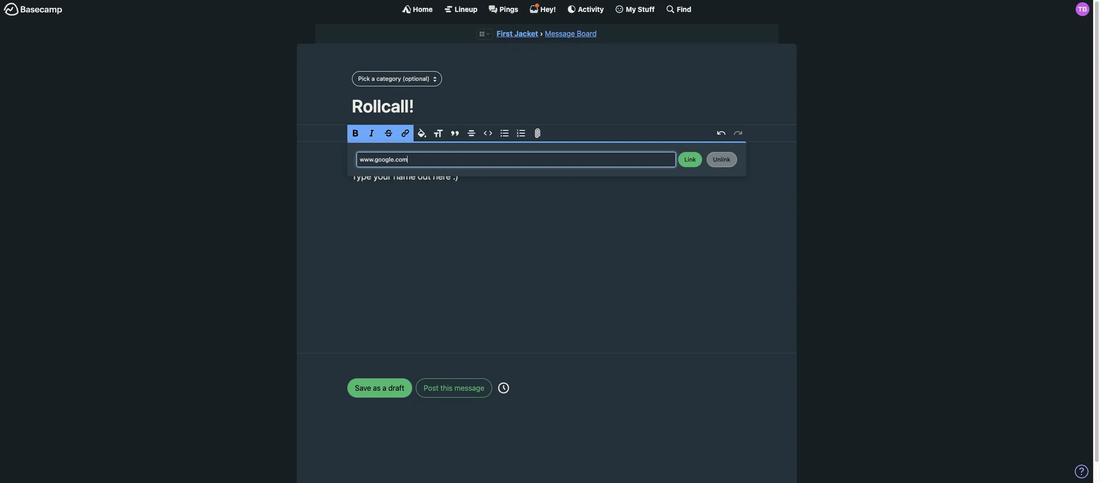 Task type: describe. For each thing, give the bounding box(es) containing it.
activity link
[[567, 5, 604, 14]]

today!
[[487, 157, 512, 168]]

schedule this to post later image
[[499, 383, 510, 394]]

save
[[355, 384, 371, 393]]

as
[[373, 384, 381, 393]]

›
[[540, 29, 543, 38]]

hey!
[[541, 5, 556, 13]]

find button
[[666, 5, 692, 14]]

hello everyone! let's do a roll call today! type your name out here :)
[[352, 157, 512, 181]]

lineup
[[455, 5, 478, 13]]

name
[[394, 171, 416, 181]]

URL url field
[[357, 152, 676, 167]]

my stuff button
[[615, 5, 655, 14]]

message
[[455, 384, 485, 393]]

a inside button
[[372, 75, 375, 82]]

hello
[[352, 157, 372, 168]]

home
[[413, 5, 433, 13]]

tyler black image
[[1076, 2, 1090, 16]]

Write away… text field
[[324, 142, 770, 342]]

post this message button
[[416, 379, 493, 398]]

a inside button
[[383, 384, 387, 393]]



Task type: locate. For each thing, give the bounding box(es) containing it.
post
[[424, 384, 439, 393]]

pings
[[500, 5, 519, 13]]

(optional)
[[403, 75, 430, 82]]

first jacket link
[[497, 29, 539, 38]]

roll
[[457, 157, 469, 168]]

a right pick on the left of the page
[[372, 75, 375, 82]]

hey! button
[[530, 3, 556, 14]]

draft
[[389, 384, 405, 393]]

post this message
[[424, 384, 485, 393]]

a right as
[[383, 384, 387, 393]]

0 horizontal spatial a
[[372, 75, 375, 82]]

first
[[497, 29, 513, 38]]

everyone!
[[375, 157, 414, 168]]

1 vertical spatial a
[[450, 157, 455, 168]]

message board link
[[545, 29, 597, 38]]

Type a title… text field
[[352, 96, 742, 116]]

find
[[677, 5, 692, 13]]

this
[[441, 384, 453, 393]]

a inside hello everyone! let's do a roll call today! type your name out here :)
[[450, 157, 455, 168]]

category
[[377, 75, 401, 82]]

type
[[352, 171, 372, 181]]

stuff
[[638, 5, 655, 13]]

2 horizontal spatial a
[[450, 157, 455, 168]]

pick
[[358, 75, 370, 82]]

None button
[[678, 152, 703, 167], [707, 152, 737, 167], [678, 152, 703, 167], [707, 152, 737, 167]]

1 horizontal spatial a
[[383, 384, 387, 393]]

a
[[372, 75, 375, 82], [450, 157, 455, 168], [383, 384, 387, 393]]

0 vertical spatial a
[[372, 75, 375, 82]]

pick a category (optional)
[[358, 75, 430, 82]]

main element
[[0, 0, 1094, 18]]

here
[[433, 171, 451, 181]]

:)
[[453, 171, 459, 181]]

activity
[[578, 5, 604, 13]]

my stuff
[[626, 5, 655, 13]]

switch accounts image
[[4, 2, 63, 17]]

my
[[626, 5, 636, 13]]

home link
[[402, 5, 433, 14]]

pings button
[[489, 5, 519, 14]]

lineup link
[[444, 5, 478, 14]]

do
[[438, 157, 448, 168]]

first jacket
[[497, 29, 539, 38]]

pick a category (optional) button
[[352, 71, 442, 86]]

save as a draft
[[355, 384, 405, 393]]

message
[[545, 29, 575, 38]]

let's
[[416, 157, 435, 168]]

jacket
[[515, 29, 539, 38]]

call
[[471, 157, 485, 168]]

save as a draft button
[[347, 379, 412, 398]]

board
[[577, 29, 597, 38]]

your
[[374, 171, 391, 181]]

› message board
[[540, 29, 597, 38]]

a right do
[[450, 157, 455, 168]]

out
[[418, 171, 431, 181]]

2 vertical spatial a
[[383, 384, 387, 393]]



Task type: vqa. For each thing, say whether or not it's contained in the screenshot.
submit
no



